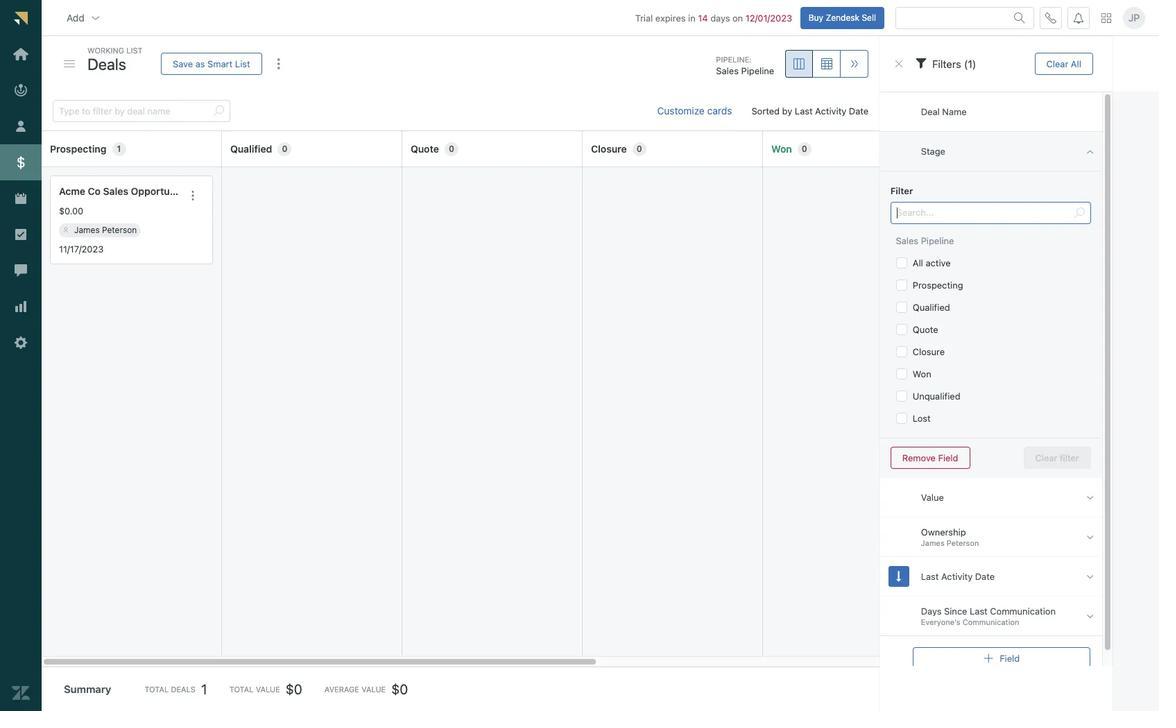 Task type: locate. For each thing, give the bounding box(es) containing it.
all
[[1071, 58, 1082, 69], [913, 257, 924, 269]]

0 horizontal spatial activity
[[815, 105, 847, 116]]

pipeline up active
[[922, 235, 955, 246]]

3 angle down image from the top
[[1087, 610, 1094, 622]]

total deals 1
[[145, 681, 207, 697]]

since
[[945, 606, 968, 617]]

clear all
[[1047, 58, 1082, 69]]

remove
[[903, 452, 936, 463]]

calls image
[[1046, 12, 1057, 23]]

as
[[195, 58, 205, 69]]

summary
[[64, 683, 111, 696]]

0 horizontal spatial all
[[913, 257, 924, 269]]

list inside the save as smart list button
[[235, 58, 250, 69]]

james
[[74, 225, 100, 235], [922, 539, 945, 548]]

0 vertical spatial field
[[939, 452, 959, 463]]

1 down "type to filter by deal name" field
[[117, 143, 121, 154]]

sales up all active
[[897, 235, 919, 246]]

1 horizontal spatial 1
[[201, 681, 207, 697]]

total
[[145, 685, 169, 694], [229, 685, 254, 694]]

(1)
[[964, 57, 977, 70]]

1 horizontal spatial prospecting
[[913, 280, 964, 291]]

james inside ownership james peterson
[[922, 539, 945, 548]]

angle down image
[[1087, 492, 1094, 503], [1087, 531, 1094, 543], [1087, 610, 1094, 622]]

0 vertical spatial sales
[[716, 66, 739, 77]]

last for by
[[795, 105, 813, 116]]

1 $0 from the left
[[286, 681, 302, 697]]

field
[[939, 452, 959, 463], [1000, 653, 1020, 664]]

1 vertical spatial communication
[[963, 618, 1020, 627]]

1 horizontal spatial field
[[1000, 653, 1020, 664]]

zendesk
[[826, 12, 860, 23]]

0 horizontal spatial value
[[256, 685, 280, 694]]

james peterson
[[74, 225, 137, 235]]

1 horizontal spatial $0
[[391, 681, 408, 697]]

1 vertical spatial quote
[[913, 324, 939, 335]]

0 horizontal spatial list
[[126, 46, 143, 55]]

co
[[88, 185, 101, 197]]

sorted
[[752, 105, 780, 116]]

angle down image for ownership
[[1087, 531, 1094, 543]]

prospecting up the acme
[[50, 143, 107, 154]]

list right working
[[126, 46, 143, 55]]

peterson
[[102, 225, 137, 235], [947, 539, 980, 548]]

2 value from the left
[[362, 685, 386, 694]]

value inside 'total value $0'
[[256, 685, 280, 694]]

peterson down 'acme co sales opportunity' link
[[102, 225, 137, 235]]

filter
[[891, 185, 914, 196]]

communication up add icon
[[963, 618, 1020, 627]]

$0 for total value $0
[[286, 681, 302, 697]]

value for average value $0
[[362, 685, 386, 694]]

1 horizontal spatial activity
[[942, 571, 973, 582]]

total value $0
[[229, 681, 302, 697]]

1 0 from the left
[[282, 143, 288, 154]]

list
[[126, 46, 143, 55], [235, 58, 250, 69]]

qualified
[[230, 143, 272, 154], [913, 302, 951, 313]]

james up 11/17/2023
[[74, 225, 100, 235]]

filter fill image
[[916, 57, 927, 69]]

closure
[[591, 143, 627, 154], [913, 346, 945, 357]]

sales right co
[[103, 185, 128, 197]]

pipeline: sales pipeline
[[716, 55, 775, 77]]

all active
[[913, 257, 951, 269]]

list inside "working list deals"
[[126, 46, 143, 55]]

james down ownership
[[922, 539, 945, 548]]

1 vertical spatial james
[[922, 539, 945, 548]]

2 0 from the left
[[449, 143, 454, 154]]

activity right by
[[815, 105, 847, 116]]

$0
[[286, 681, 302, 697], [391, 681, 408, 697]]

filters (1)
[[933, 57, 977, 70]]

0 horizontal spatial closure
[[591, 143, 627, 154]]

prospecting
[[50, 143, 107, 154], [913, 280, 964, 291]]

1 horizontal spatial james
[[922, 539, 945, 548]]

1 horizontal spatial won
[[913, 368, 932, 380]]

zendesk products image
[[1102, 13, 1112, 23]]

0 for won
[[802, 143, 807, 154]]

clear all button
[[1035, 53, 1094, 75]]

0 vertical spatial pipeline
[[741, 66, 775, 77]]

0 vertical spatial quote
[[411, 143, 439, 154]]

2 vertical spatial angle down image
[[1087, 610, 1094, 622]]

0 horizontal spatial pipeline
[[741, 66, 775, 77]]

$0 left average
[[286, 681, 302, 697]]

value for total value $0
[[256, 685, 280, 694]]

cards
[[707, 105, 732, 117]]

angle down image
[[1087, 571, 1094, 582]]

buy zendesk sell
[[809, 12, 876, 23]]

days
[[922, 606, 942, 617]]

prospecting down active
[[913, 280, 964, 291]]

1 vertical spatial prospecting
[[913, 280, 964, 291]]

0 horizontal spatial field
[[939, 452, 959, 463]]

value inside average value $0
[[362, 685, 386, 694]]

buy zendesk sell button
[[800, 7, 885, 29]]

contacts image
[[63, 227, 69, 233]]

2 vertical spatial last
[[970, 606, 988, 617]]

ownership
[[922, 527, 967, 538]]

2 horizontal spatial last
[[970, 606, 988, 617]]

1 vertical spatial pipeline
[[922, 235, 955, 246]]

0 vertical spatial james
[[74, 225, 100, 235]]

smart
[[208, 58, 233, 69]]

1 horizontal spatial date
[[976, 571, 995, 582]]

0 horizontal spatial last
[[795, 105, 813, 116]]

acme co sales opportunity
[[59, 185, 187, 197]]

total right total deals 1 at the bottom of the page
[[229, 685, 254, 694]]

clear
[[1047, 58, 1069, 69]]

activity
[[815, 105, 847, 116], [942, 571, 973, 582]]

2 $0 from the left
[[391, 681, 408, 697]]

communication
[[991, 606, 1056, 617], [963, 618, 1020, 627]]

last for since
[[970, 606, 988, 617]]

1 horizontal spatial sales
[[716, 66, 739, 77]]

peterson down ownership
[[947, 539, 980, 548]]

1
[[117, 143, 121, 154], [201, 681, 207, 697]]

2 vertical spatial sales
[[897, 235, 919, 246]]

1 vertical spatial 1
[[201, 681, 207, 697]]

1 value from the left
[[256, 685, 280, 694]]

name
[[943, 106, 967, 117]]

1 vertical spatial search image
[[1074, 207, 1085, 219]]

0
[[282, 143, 288, 154], [449, 143, 454, 154], [637, 143, 642, 154], [802, 143, 807, 154]]

search image
[[1014, 12, 1026, 23], [1074, 207, 1085, 219]]

deal
[[922, 106, 940, 117]]

won
[[772, 143, 792, 154], [913, 368, 932, 380]]

1 horizontal spatial search image
[[1074, 207, 1085, 219]]

1 horizontal spatial total
[[229, 685, 254, 694]]

average
[[325, 685, 359, 694]]

filters
[[933, 57, 962, 70]]

1 vertical spatial won
[[913, 368, 932, 380]]

list right smart
[[235, 58, 250, 69]]

jp button
[[1123, 7, 1146, 29]]

sales down pipeline:
[[716, 66, 739, 77]]

total right summary
[[145, 685, 169, 694]]

working
[[87, 46, 124, 55]]

1 left 'total value $0'
[[201, 681, 207, 697]]

remove field
[[903, 452, 959, 463]]

2 total from the left
[[229, 685, 254, 694]]

sales
[[716, 66, 739, 77], [103, 185, 128, 197], [897, 235, 919, 246]]

jp
[[1129, 12, 1140, 24]]

total inside 'total value $0'
[[229, 685, 254, 694]]

0 vertical spatial list
[[126, 46, 143, 55]]

search image
[[213, 106, 224, 117]]

1 vertical spatial last
[[922, 571, 939, 582]]

1 vertical spatial angle down image
[[1087, 531, 1094, 543]]

$0 right average
[[391, 681, 408, 697]]

0 horizontal spatial james
[[74, 225, 100, 235]]

0 for qualified
[[282, 143, 288, 154]]

field right add icon
[[1000, 653, 1020, 664]]

long arrow down image
[[897, 571, 902, 582]]

0 vertical spatial peterson
[[102, 225, 137, 235]]

won up unqualified
[[913, 368, 932, 380]]

0 vertical spatial won
[[772, 143, 792, 154]]

1 vertical spatial peterson
[[947, 539, 980, 548]]

1 total from the left
[[145, 685, 169, 694]]

pipeline down pipeline:
[[741, 66, 775, 77]]

customize cards
[[657, 105, 732, 117]]

0 vertical spatial 1
[[117, 143, 121, 154]]

Search... field
[[897, 203, 1069, 223]]

total inside total deals 1
[[145, 685, 169, 694]]

sell
[[862, 12, 876, 23]]

0 vertical spatial last
[[795, 105, 813, 116]]

0 horizontal spatial prospecting
[[50, 143, 107, 154]]

field right remove at the right
[[939, 452, 959, 463]]

0 horizontal spatial $0
[[286, 681, 302, 697]]

2 horizontal spatial sales
[[897, 235, 919, 246]]

last right since
[[970, 606, 988, 617]]

last
[[795, 105, 813, 116], [922, 571, 939, 582], [970, 606, 988, 617]]

1 horizontal spatial pipeline
[[922, 235, 955, 246]]

all right clear
[[1071, 58, 1082, 69]]

1 vertical spatial closure
[[913, 346, 945, 357]]

last activity date
[[922, 571, 995, 582]]

0 for closure
[[637, 143, 642, 154]]

0 horizontal spatial total
[[145, 685, 169, 694]]

1 horizontal spatial peterson
[[947, 539, 980, 548]]

0 vertical spatial angle down image
[[1087, 492, 1094, 503]]

0 horizontal spatial search image
[[1014, 12, 1026, 23]]

1 horizontal spatial all
[[1071, 58, 1082, 69]]

handler image
[[64, 60, 75, 67]]

trial expires in 14 days on 12/01/2023
[[635, 12, 792, 23]]

last right by
[[795, 105, 813, 116]]

1 horizontal spatial list
[[235, 58, 250, 69]]

1 horizontal spatial deals
[[171, 685, 196, 694]]

3 0 from the left
[[637, 143, 642, 154]]

won down by
[[772, 143, 792, 154]]

0 horizontal spatial 1
[[117, 143, 121, 154]]

1 horizontal spatial last
[[922, 571, 939, 582]]

pipeline
[[741, 66, 775, 77], [922, 235, 955, 246]]

cancel image
[[894, 58, 905, 69]]

1 horizontal spatial value
[[362, 685, 386, 694]]

0 vertical spatial deals
[[87, 54, 126, 73]]

value
[[256, 685, 280, 694], [362, 685, 386, 694]]

0 vertical spatial activity
[[815, 105, 847, 116]]

quote
[[411, 143, 439, 154], [913, 324, 939, 335]]

1 vertical spatial all
[[913, 257, 924, 269]]

0 horizontal spatial date
[[849, 105, 869, 116]]

acme co sales opportunity link
[[59, 185, 187, 199]]

4 0 from the left
[[802, 143, 807, 154]]

0 horizontal spatial qualified
[[230, 143, 272, 154]]

1 vertical spatial qualified
[[913, 302, 951, 313]]

0 vertical spatial communication
[[991, 606, 1056, 617]]

all left active
[[913, 257, 924, 269]]

days
[[711, 12, 730, 23]]

1 vertical spatial deals
[[171, 685, 196, 694]]

0 horizontal spatial sales
[[103, 185, 128, 197]]

0 vertical spatial all
[[1071, 58, 1082, 69]]

date
[[849, 105, 869, 116], [976, 571, 995, 582]]

unqualified
[[913, 391, 961, 402]]

deals
[[87, 54, 126, 73], [171, 685, 196, 694]]

2 angle down image from the top
[[1087, 531, 1094, 543]]

communication up field button
[[991, 606, 1056, 617]]

1 vertical spatial list
[[235, 58, 250, 69]]

last inside days since last communication everyone's communication
[[970, 606, 988, 617]]

1 horizontal spatial quote
[[913, 324, 939, 335]]

0 horizontal spatial deals
[[87, 54, 126, 73]]

last right the long arrow down image
[[922, 571, 939, 582]]

activity up since
[[942, 571, 973, 582]]

working list deals
[[87, 46, 143, 73]]

stage
[[922, 146, 946, 157]]

0 for quote
[[449, 143, 454, 154]]

deals inside "working list deals"
[[87, 54, 126, 73]]



Task type: vqa. For each thing, say whether or not it's contained in the screenshot.
field button
yes



Task type: describe. For each thing, give the bounding box(es) containing it.
pipeline:
[[716, 55, 752, 64]]

peterson inside ownership james peterson
[[947, 539, 980, 548]]

ownership james peterson
[[922, 527, 980, 548]]

add button
[[56, 4, 112, 32]]

1 horizontal spatial qualified
[[913, 302, 951, 313]]

days since last communication everyone's communication
[[922, 606, 1056, 627]]

pipeline inside pipeline: sales pipeline
[[741, 66, 775, 77]]

active
[[926, 257, 951, 269]]

sorted by last activity date
[[752, 105, 869, 116]]

1 vertical spatial activity
[[942, 571, 973, 582]]

overflow vertical fill image
[[273, 58, 284, 69]]

$0 for average value $0
[[391, 681, 408, 697]]

all inside clear all button
[[1071, 58, 1082, 69]]

opportunity
[[131, 185, 187, 197]]

angle up image
[[1087, 145, 1094, 157]]

trial
[[635, 12, 653, 23]]

0 vertical spatial qualified
[[230, 143, 272, 154]]

lost
[[913, 413, 931, 424]]

customize
[[657, 105, 705, 117]]

everyone's
[[922, 618, 961, 627]]

$0.00
[[59, 205, 83, 217]]

0 vertical spatial prospecting
[[50, 143, 107, 154]]

11/17/2023
[[59, 243, 104, 254]]

12/01/2023
[[746, 12, 792, 23]]

deal name
[[922, 106, 967, 117]]

0 vertical spatial closure
[[591, 143, 627, 154]]

Type to filter by deal name field
[[59, 101, 207, 121]]

expires
[[656, 12, 686, 23]]

0 vertical spatial date
[[849, 105, 869, 116]]

save as smart list
[[173, 58, 250, 69]]

1 angle down image from the top
[[1087, 492, 1094, 503]]

by
[[782, 105, 793, 116]]

save as smart list button
[[161, 53, 262, 75]]

14
[[698, 12, 708, 23]]

total for 1
[[145, 685, 169, 694]]

remove field button
[[891, 447, 971, 469]]

on
[[733, 12, 743, 23]]

customize cards button
[[646, 97, 743, 125]]

add image
[[984, 653, 995, 664]]

save
[[173, 58, 193, 69]]

0 horizontal spatial won
[[772, 143, 792, 154]]

buy
[[809, 12, 824, 23]]

1 vertical spatial date
[[976, 571, 995, 582]]

chevron down image
[[90, 12, 101, 23]]

1 horizontal spatial closure
[[913, 346, 945, 357]]

add
[[67, 12, 84, 23]]

acme
[[59, 185, 85, 197]]

0 vertical spatial search image
[[1014, 12, 1026, 23]]

bell image
[[1073, 12, 1085, 23]]

field button
[[913, 647, 1091, 670]]

value
[[922, 492, 945, 503]]

angle down image for days since last communication
[[1087, 610, 1094, 622]]

total for $0
[[229, 685, 254, 694]]

average value $0
[[325, 681, 408, 697]]

sales inside pipeline: sales pipeline
[[716, 66, 739, 77]]

deals inside total deals 1
[[171, 685, 196, 694]]

zendesk image
[[12, 684, 30, 702]]

1 vertical spatial sales
[[103, 185, 128, 197]]

in
[[688, 12, 696, 23]]

0 horizontal spatial quote
[[411, 143, 439, 154]]

1 vertical spatial field
[[1000, 653, 1020, 664]]

0 horizontal spatial peterson
[[102, 225, 137, 235]]

sales pipeline
[[897, 235, 955, 246]]



